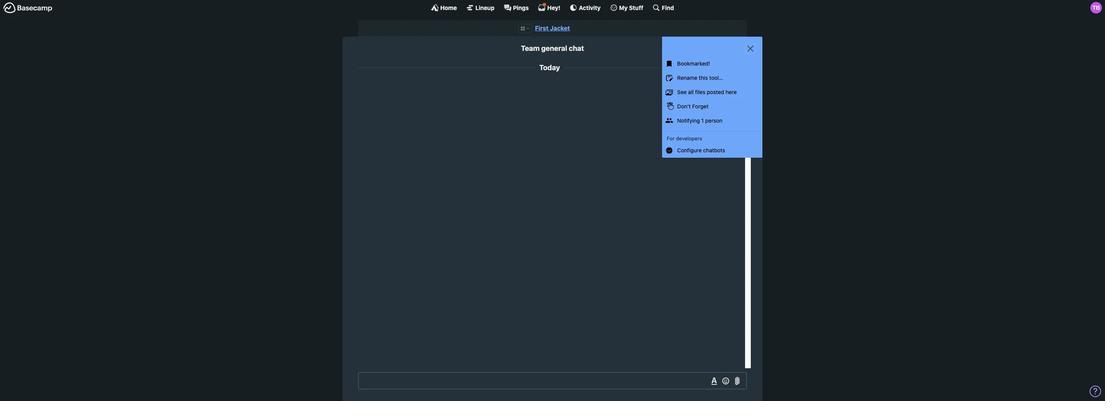 Task type: vqa. For each thing, say whether or not it's contained in the screenshot.
Tim Burton Icon to the top
no



Task type: locate. For each thing, give the bounding box(es) containing it.
1 horizontal spatial tyler black image
[[1091, 2, 1102, 14]]

find
[[662, 4, 674, 11]]

stuff
[[629, 4, 643, 11]]

10:09am
[[695, 82, 713, 87]]

activity link
[[570, 4, 601, 12]]

chatbots
[[703, 147, 725, 154]]

tyler black image inside main element
[[1091, 2, 1102, 14]]

for
[[667, 135, 675, 142]]

main element
[[0, 0, 1105, 15]]

first jacket link
[[535, 25, 570, 32]]

this
[[699, 75, 708, 81]]

hello
[[693, 89, 705, 96]]

for developers
[[667, 135, 702, 142]]

tyler black image
[[1091, 2, 1102, 14], [725, 81, 741, 97]]

rename this tool… link
[[662, 71, 763, 85]]

tool…
[[709, 75, 723, 81]]

here
[[726, 89, 737, 95]]

home link
[[431, 4, 457, 12]]

0 horizontal spatial tyler black image
[[725, 81, 741, 97]]

see
[[677, 89, 687, 95]]

find button
[[653, 4, 674, 12]]

None text field
[[358, 372, 747, 390]]

notifying       1 person link
[[662, 114, 763, 128]]

don't
[[677, 103, 691, 110]]

1 vertical spatial tyler black image
[[725, 81, 741, 97]]

don't forget link
[[662, 99, 763, 114]]

team general chat
[[521, 44, 584, 53]]

posted
[[707, 89, 724, 95]]

hey!
[[547, 4, 560, 11]]

general
[[541, 44, 567, 53]]

first
[[535, 25, 549, 32]]

0 vertical spatial tyler black image
[[1091, 2, 1102, 14]]

see all files posted here link
[[662, 85, 763, 99]]

my
[[619, 4, 628, 11]]

see all files posted here
[[677, 89, 737, 95]]

team!
[[707, 89, 721, 96]]

team
[[521, 44, 540, 53]]

person
[[705, 117, 723, 124]]

today
[[539, 63, 560, 72]]



Task type: describe. For each thing, give the bounding box(es) containing it.
don't forget
[[677, 103, 709, 110]]

notifying
[[677, 117, 700, 124]]

bookmarked! link
[[662, 57, 763, 71]]

10:09am element
[[695, 82, 713, 87]]

rename this tool…
[[677, 75, 723, 81]]

lineup
[[476, 4, 495, 11]]

my stuff
[[619, 4, 643, 11]]

rename
[[677, 75, 697, 81]]

hey! button
[[538, 3, 560, 12]]

files
[[695, 89, 706, 95]]

lineup link
[[466, 4, 495, 12]]

pings button
[[504, 4, 529, 12]]

chat
[[569, 44, 584, 53]]

switch accounts image
[[3, 2, 52, 14]]

jacket
[[550, 25, 570, 32]]

home
[[440, 4, 457, 11]]

10:09am link
[[695, 82, 713, 87]]

first jacket
[[535, 25, 570, 32]]

hello team!
[[693, 89, 721, 96]]

activity
[[579, 4, 601, 11]]

forget
[[692, 103, 709, 110]]

1
[[701, 117, 704, 124]]

all
[[688, 89, 694, 95]]

configure chatbots
[[677, 147, 725, 154]]

developers
[[676, 135, 702, 142]]

my stuff button
[[610, 4, 643, 12]]

bookmarked!
[[677, 60, 710, 67]]

pings
[[513, 4, 529, 11]]

configure chatbots link
[[662, 144, 763, 158]]

notifying       1 person
[[677, 117, 723, 124]]

configure
[[677, 147, 702, 154]]



